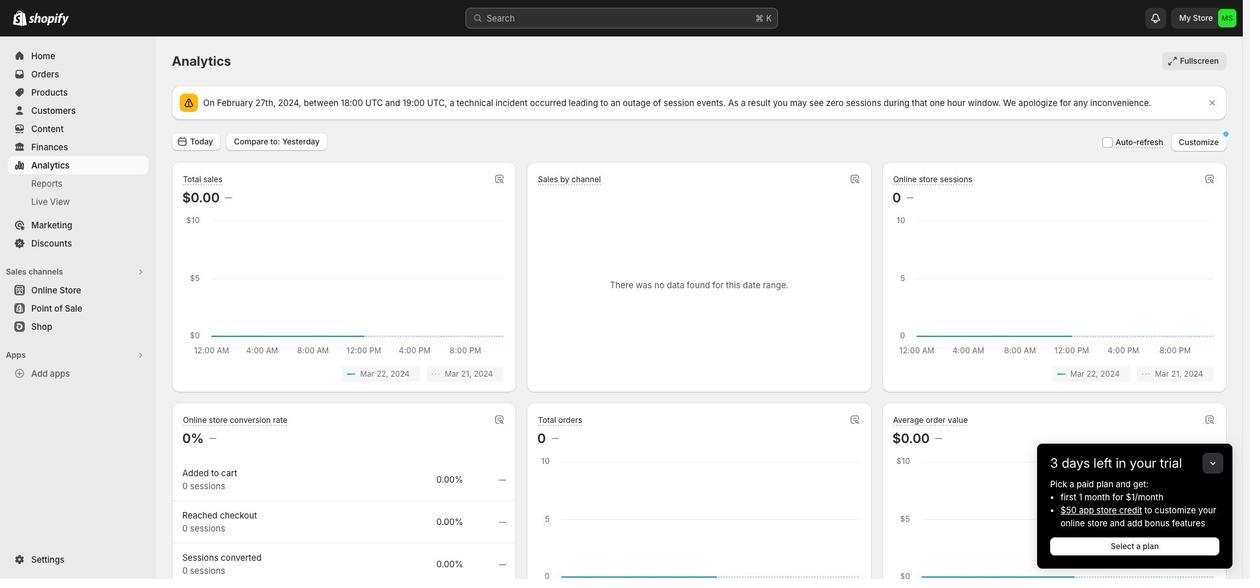 Task type: locate. For each thing, give the bounding box(es) containing it.
list
[[185, 367, 504, 382], [895, 367, 1214, 382]]

shopify image
[[13, 10, 27, 26], [29, 13, 69, 26]]

0 horizontal spatial list
[[185, 367, 504, 382]]

1 horizontal spatial list
[[895, 367, 1214, 382]]

my store image
[[1219, 9, 1237, 27]]

1 horizontal spatial shopify image
[[29, 13, 69, 26]]

0 horizontal spatial shopify image
[[13, 10, 27, 26]]

1 list from the left
[[185, 367, 504, 382]]



Task type: describe. For each thing, give the bounding box(es) containing it.
2 list from the left
[[895, 367, 1214, 382]]



Task type: vqa. For each thing, say whether or not it's contained in the screenshot.
search countries Text Field
no



